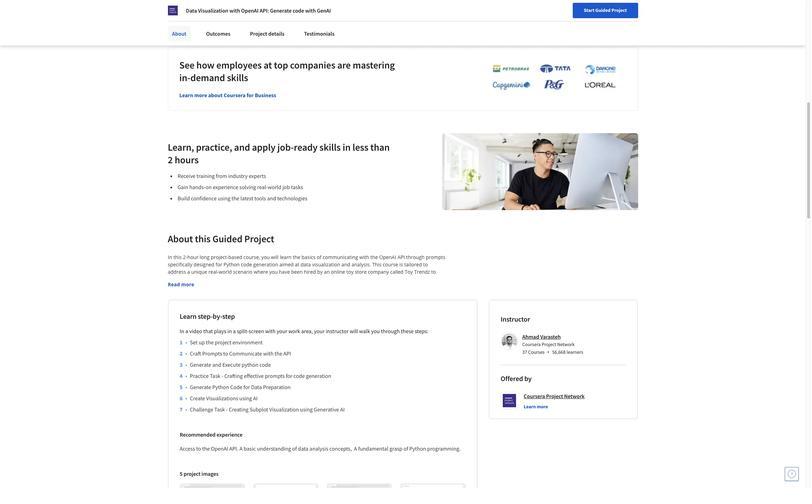 Task type: locate. For each thing, give the bounding box(es) containing it.
require
[[249, 283, 266, 290]]

of up visualization
[[317, 254, 321, 261]]

will left the learn
[[271, 254, 279, 261]]

• generate python code for data preparation
[[185, 384, 291, 391]]

0 vertical spatial learn
[[179, 92, 193, 99]]

1 vertical spatial visualization
[[269, 406, 299, 413]]

with right 2023
[[305, 7, 316, 14]]

to
[[177, 7, 181, 13], [423, 261, 428, 268], [431, 269, 436, 275], [387, 276, 392, 283], [223, 350, 228, 357], [196, 445, 201, 452]]

project details
[[250, 30, 284, 37]]

1 horizontal spatial prompts
[[426, 254, 445, 261]]

1 vertical spatial in
[[227, 328, 232, 335]]

1 vertical spatial through
[[381, 328, 400, 335]]

with right communicate
[[263, 350, 274, 357]]

1 vertical spatial task
[[214, 406, 225, 413]]

learn up video
[[180, 312, 197, 321]]

learn more
[[524, 404, 548, 410]]

from
[[216, 172, 227, 179]]

guided
[[595, 7, 611, 13], [212, 233, 242, 245]]

that down product
[[239, 283, 248, 290]]

0 horizontal spatial project
[[184, 471, 201, 478]]

data left the analysis
[[298, 445, 308, 452]]

about for about this guided project
[[168, 233, 193, 245]]

with up analysis. at the bottom of the page
[[359, 254, 369, 261]]

0 vertical spatial world
[[268, 184, 281, 191]]

data down basics
[[301, 261, 311, 268]]

at
[[264, 59, 272, 71], [295, 261, 299, 268]]

data
[[301, 261, 311, 268], [298, 445, 308, 452]]

have down 'aimed'
[[279, 269, 290, 275]]

by right offered
[[525, 374, 532, 383]]

0 vertical spatial will
[[271, 254, 279, 261]]

python right the grasp
[[409, 445, 426, 452]]

learn step-by-step
[[180, 312, 235, 321]]

in inside in this 2-hour long project-based course, you will learn the basics of communicating with the openai api through prompts specifically designed for python code generation aimed at data visualization and analysis. this course is tailored to address a unique real-world scenario where you have been hired by an online toy store company called toy trendz to help them analyze their product sales data. they have provided you with a sales dataset related to the year 2018 and have presented analytical questions that require effective visualizations.
[[168, 254, 172, 261]]

1 horizontal spatial effective
[[267, 283, 287, 290]]

sales down toy
[[338, 276, 350, 283]]

1 a from the left
[[240, 445, 243, 452]]

environment
[[232, 339, 263, 346]]

the
[[232, 195, 239, 202], [293, 254, 300, 261], [370, 254, 378, 261], [393, 276, 400, 283], [206, 339, 214, 346], [275, 350, 282, 357], [202, 445, 210, 452]]

0 vertical spatial more
[[194, 92, 207, 99]]

1 horizontal spatial sales
[[338, 276, 350, 283]]

tasks
[[291, 184, 303, 191]]

company
[[368, 269, 389, 275]]

new
[[632, 8, 641, 14]]

0 vertical spatial guided
[[595, 7, 611, 13]]

0 vertical spatial -
[[222, 373, 223, 380]]

more for read more
[[181, 281, 194, 288]]

analysis.
[[352, 261, 371, 268]]

for inside in this 2-hour long project-based course, you will learn the basics of communicating with the openai api through prompts specifically designed for python code generation aimed at data visualization and analysis. this course is tailored to address a unique real-world scenario where you have been hired by an online toy store company called toy trendz to help them analyze their product sales data. they have provided you with a sales dataset related to the year 2018 and have presented analytical questions that require effective visualizations.
[[216, 261, 222, 268]]

• challenge task - creating subplot visualization using generative ai
[[185, 406, 345, 413]]

project down plays
[[215, 339, 231, 346]]

aimed
[[279, 261, 294, 268]]

1 vertical spatial skills
[[320, 141, 341, 154]]

data inside in this 2-hour long project-based course, you will learn the basics of communicating with the openai api through prompts specifically designed for python code generation aimed at data visualization and analysis. this course is tailored to address a unique real-world scenario where you have been hired by an online toy store company called toy trendz to help them analyze their product sales data. they have provided you with a sales dataset related to the year 2018 and have presented analytical questions that require effective visualizations.
[[301, 261, 311, 268]]

task down • create visualizations using ai
[[214, 406, 225, 413]]

0 vertical spatial openai
[[241, 7, 259, 14]]

have
[[279, 269, 290, 275], [280, 276, 291, 283], [435, 276, 446, 283]]

0 vertical spatial network
[[557, 342, 575, 348]]

through up tailored at the bottom
[[406, 254, 425, 261]]

• for • craft prompts to communicate with the api
[[185, 350, 187, 357]]

communicate
[[229, 350, 262, 357]]

1 vertical spatial python
[[212, 384, 229, 391]]

by
[[317, 269, 323, 275], [525, 374, 532, 383]]

python inside in this 2-hour long project-based course, you will learn the basics of communicating with the openai api through prompts specifically designed for python code generation aimed at data visualization and analysis. this course is tailored to address a unique real-world scenario where you have been hired by an online toy store company called toy trendz to help them analyze their product sales data. they have provided you with a sales dataset related to the year 2018 and have presented analytical questions that require effective visualizations.
[[224, 261, 240, 268]]

that left plays
[[203, 328, 213, 335]]

0 vertical spatial python
[[224, 261, 240, 268]]

1 vertical spatial coursera
[[522, 342, 541, 348]]

0 horizontal spatial this
[[173, 254, 182, 261]]

a
[[187, 269, 190, 275], [334, 276, 337, 283], [185, 328, 188, 335], [233, 328, 236, 335]]

real- up their at the bottom left
[[209, 269, 219, 275]]

project inside button
[[612, 7, 627, 13]]

1 vertical spatial project
[[184, 471, 201, 478]]

by inside in this 2-hour long project-based course, you will learn the basics of communicating with the openai api through prompts specifically designed for python code generation aimed at data visualization and analysis. this course is tailored to address a unique real-world scenario where you have been hired by an online toy store company called toy trendz to help them analyze their product sales data. they have provided you with a sales dataset related to the year 2018 and have presented analytical questions that require effective visualizations.
[[317, 269, 323, 275]]

guided left find
[[595, 7, 611, 13]]

1 vertical spatial this
[[173, 254, 182, 261]]

0 vertical spatial prompts
[[426, 254, 445, 261]]

1 vertical spatial at
[[295, 261, 299, 268]]

access
[[180, 445, 195, 452]]

concepts,
[[330, 445, 352, 452]]

your right area,
[[314, 328, 325, 335]]

coursera up learn more
[[524, 393, 545, 400]]

your right find
[[622, 8, 631, 14]]

subplot
[[250, 406, 268, 413]]

1 horizontal spatial using
[[239, 395, 252, 402]]

have right 2018
[[435, 276, 446, 283]]

a right api.
[[240, 445, 243, 452]]

that inside in this 2-hour long project-based course, you will learn the basics of communicating with the openai api through prompts specifically designed for python code generation aimed at data visualization and analysis. this course is tailored to address a unique real-world scenario where you have been hired by an online toy store company called toy trendz to help them analyze their product sales data. they have provided you with a sales dataset related to the year 2018 and have presented analytical questions that require effective visualizations.
[[239, 283, 248, 290]]

openai inside in this 2-hour long project-based course, you will learn the basics of communicating with the openai api through prompts specifically designed for python code generation aimed at data visualization and analysis. this course is tailored to address a unique real-world scenario where you have been hired by an online toy store company called toy trendz to help them analyze their product sales data. they have provided you with a sales dataset related to the year 2018 and have presented analytical questions that require effective visualizations.
[[379, 254, 396, 261]]

in inside learn, practice, and apply job-ready skills in less than 2 hours
[[343, 141, 351, 154]]

2 a from the left
[[354, 445, 357, 452]]

a right concepts,
[[354, 445, 357, 452]]

0 vertical spatial at
[[264, 59, 272, 71]]

video
[[189, 328, 202, 335]]

an
[[324, 269, 330, 275]]

and right the tools
[[267, 195, 276, 202]]

visualization down preparation in the left bottom of the page
[[269, 406, 299, 413]]

skills right ready
[[320, 141, 341, 154]]

at inside see how employees at top companies are mastering in-demand skills
[[264, 59, 272, 71]]

learn down coursera project network link
[[524, 404, 536, 410]]

and up toy
[[342, 261, 350, 268]]

more down "coursera project network"
[[537, 404, 548, 410]]

build
[[178, 195, 190, 202]]

at up been
[[295, 261, 299, 268]]

1 horizontal spatial in
[[180, 328, 184, 335]]

outcomes
[[206, 30, 230, 37]]

in for in a video that plays in a split-screen with your work area, your instructor will walk you through these steps:
[[180, 328, 184, 335]]

openai left api.
[[211, 445, 228, 452]]

you down hired
[[314, 276, 322, 283]]

2 horizontal spatial openai
[[379, 254, 396, 261]]

1 vertical spatial data
[[298, 445, 308, 452]]

• set up the project environment
[[185, 339, 265, 346]]

1 click to expand item image from the left
[[183, 485, 242, 489]]

is
[[399, 261, 403, 268]]

a left split-
[[233, 328, 236, 335]]

project right the 5
[[184, 471, 201, 478]]

1 horizontal spatial -
[[226, 406, 228, 413]]

linkedin
[[192, 7, 210, 13]]

less
[[353, 141, 369, 154]]

api inside in this 2-hour long project-based course, you will learn the basics of communicating with the openai api through prompts specifically designed for python code generation aimed at data visualization and analysis. this course is tailored to address a unique real-world scenario where you have been hired by an online toy store company called toy trendz to help them analyze their product sales data. they have provided you with a sales dataset related to the year 2018 and have presented analytical questions that require effective visualizations.
[[398, 254, 405, 261]]

- for crafting
[[222, 373, 223, 380]]

0 horizontal spatial that
[[203, 328, 213, 335]]

1 vertical spatial generation
[[306, 373, 331, 380]]

2 sales from the left
[[338, 276, 350, 283]]

step-
[[198, 312, 213, 321]]

challenge
[[190, 406, 213, 413]]

code
[[293, 7, 304, 14], [241, 261, 252, 268], [260, 361, 271, 368], [294, 373, 305, 380]]

api:
[[260, 7, 269, 14]]

- left creating
[[226, 406, 228, 413]]

- for creating
[[226, 406, 228, 413]]

varasteh
[[540, 333, 561, 340]]

1 sales from the left
[[242, 276, 254, 283]]

1 horizontal spatial a
[[354, 445, 357, 452]]

2 vertical spatial generate
[[190, 384, 211, 391]]

1 vertical spatial generate
[[190, 361, 211, 368]]

2 horizontal spatial using
[[300, 406, 313, 413]]

generate for generate python code for data preparation
[[190, 384, 211, 391]]

1 vertical spatial -
[[226, 406, 228, 413]]

0 horizontal spatial world
[[219, 269, 232, 275]]

python down based
[[224, 261, 240, 268]]

1 vertical spatial real-
[[209, 269, 219, 275]]

0 horizontal spatial prompts
[[265, 373, 285, 380]]

1 horizontal spatial guided
[[595, 7, 611, 13]]

in left less
[[343, 141, 351, 154]]

business
[[255, 92, 276, 99]]

will left walk
[[350, 328, 358, 335]]

of right understanding
[[292, 445, 297, 452]]

at left top at top
[[264, 59, 272, 71]]

- left "crafting"
[[222, 373, 223, 380]]

0 horizontal spatial data
[[186, 7, 197, 14]]

openai left "api:"
[[241, 7, 259, 14]]

1 vertical spatial prompts
[[265, 373, 285, 380]]

task
[[210, 373, 220, 380], [214, 406, 225, 413]]

0 horizontal spatial of
[[292, 445, 297, 452]]

real-
[[257, 184, 268, 191], [209, 269, 219, 275]]

in left video
[[180, 328, 184, 335]]

1 horizontal spatial of
[[317, 254, 321, 261]]

1 horizontal spatial will
[[350, 328, 358, 335]]

1 horizontal spatial api
[[398, 254, 405, 261]]

None search field
[[100, 4, 268, 18]]

learn inside button
[[524, 404, 536, 410]]

visualization
[[312, 261, 340, 268]]

2
[[168, 154, 173, 166]]

generation up the generative
[[306, 373, 331, 380]]

generation inside in this 2-hour long project-based course, you will learn the basics of communicating with the openai api through prompts specifically designed for python code generation aimed at data visualization and analysis. this course is tailored to address a unique real-world scenario where you have been hired by an online toy store company called toy trendz to help them analyze their product sales data. they have provided you with a sales dataset related to the year 2018 and have presented analytical questions that require effective visualizations.
[[253, 261, 278, 268]]

using left the generative
[[300, 406, 313, 413]]

this left 2-
[[173, 254, 182, 261]]

2 vertical spatial using
[[300, 406, 313, 413]]

2-
[[183, 254, 187, 261]]

gain
[[178, 184, 188, 191]]

0 horizontal spatial using
[[218, 195, 230, 202]]

guided inside start guided project button
[[595, 7, 611, 13]]

see how employees at top companies are mastering in-demand skills
[[179, 59, 395, 84]]

0 horizontal spatial in
[[168, 254, 172, 261]]

skills up learn more about coursera for business link
[[227, 71, 248, 84]]

0 vertical spatial by
[[317, 269, 323, 275]]

in
[[343, 141, 351, 154], [227, 328, 232, 335]]

• for • create visualizations using ai
[[185, 395, 187, 402]]

of right the grasp
[[404, 445, 408, 452]]

this for about
[[195, 233, 211, 245]]

openai for access to the openai api. a basic understanding of data analysis concepts,  a fundamental grasp of python programming.
[[211, 445, 228, 452]]

0 horizontal spatial will
[[271, 254, 279, 261]]

how
[[196, 59, 214, 71]]

world left job
[[268, 184, 281, 191]]

2 vertical spatial python
[[409, 445, 426, 452]]

with
[[229, 7, 240, 14], [305, 7, 316, 14], [359, 254, 369, 261], [323, 276, 333, 283], [265, 328, 276, 335], [263, 350, 274, 357]]

data down • practice task - crafting effective prompts for code generation
[[251, 384, 262, 391]]

0 horizontal spatial -
[[222, 373, 223, 380]]

5
[[180, 471, 183, 478]]

• create visualizations using ai
[[185, 395, 258, 402]]

coursera inside ahmad varasteh coursera project network 37 courses • 56,668 learners
[[522, 342, 541, 348]]

crafting
[[224, 373, 243, 380]]

you
[[261, 254, 270, 261], [269, 269, 278, 275], [314, 276, 322, 283], [371, 328, 380, 335]]

1 vertical spatial that
[[203, 328, 213, 335]]

0 vertical spatial using
[[218, 195, 230, 202]]

that
[[239, 283, 248, 290], [203, 328, 213, 335]]

receive training from industry experts
[[178, 172, 266, 179]]

coursera right about
[[224, 92, 246, 99]]

add to your linkedin profile
[[168, 7, 224, 13]]

1 horizontal spatial data
[[251, 384, 262, 391]]

1 vertical spatial world
[[219, 269, 232, 275]]

effective inside in this 2-hour long project-based course, you will learn the basics of communicating with the openai api through prompts specifically designed for python code generation aimed at data visualization and analysis. this course is tailored to address a unique real-world scenario where you have been hired by an online toy store company called toy trendz to help them analyze their product sales data. they have provided you with a sales dataset related to the year 2018 and have presented analytical questions that require effective visualizations.
[[267, 283, 287, 290]]

demand
[[190, 71, 225, 84]]

network inside ahmad varasteh coursera project network 37 courses • 56,668 learners
[[557, 342, 575, 348]]

code
[[230, 384, 242, 391]]

experience up api.
[[217, 431, 243, 438]]

2023
[[295, 6, 305, 13]]

0 vertical spatial in
[[168, 254, 172, 261]]

real- up the tools
[[257, 184, 268, 191]]

1 vertical spatial about
[[168, 233, 193, 245]]

1 horizontal spatial through
[[406, 254, 425, 261]]

effective down python in the bottom of the page
[[244, 373, 264, 380]]

learn
[[280, 254, 292, 261]]

2 vertical spatial more
[[537, 404, 548, 410]]

1 vertical spatial learn
[[180, 312, 197, 321]]

1 vertical spatial effective
[[244, 373, 264, 380]]

4 click to expand item image from the left
[[403, 485, 463, 489]]

project inside ahmad varasteh coursera project network 37 courses • 56,668 learners
[[542, 342, 556, 348]]

openai up the "course"
[[379, 254, 396, 261]]

gain hands-on experience solving real-world job tasks
[[178, 184, 303, 191]]

1 vertical spatial in
[[180, 328, 184, 335]]

to right trendz
[[431, 269, 436, 275]]

1 vertical spatial network
[[564, 393, 585, 400]]

and down prompts
[[212, 361, 221, 368]]

a up them at the left bottom
[[187, 269, 190, 275]]

ready
[[294, 141, 318, 154]]

apply
[[252, 141, 275, 154]]

api up is at the left bottom
[[398, 254, 405, 261]]

the right up
[[206, 339, 214, 346]]

guided up based
[[212, 233, 242, 245]]

generation
[[253, 261, 278, 268], [306, 373, 331, 380]]

0 horizontal spatial api
[[283, 350, 291, 357]]

1 horizontal spatial openai
[[241, 7, 259, 14]]

1 vertical spatial data
[[251, 384, 262, 391]]

generation up where
[[253, 261, 278, 268]]

0 horizontal spatial guided
[[212, 233, 242, 245]]

ai up 'subplot'
[[253, 395, 258, 402]]

a
[[240, 445, 243, 452], [354, 445, 357, 452]]

than
[[370, 141, 390, 154]]

more right read on the left bottom of the page
[[181, 281, 194, 288]]

python up • create visualizations using ai
[[212, 384, 229, 391]]

0 vertical spatial data
[[301, 261, 311, 268]]

through
[[406, 254, 425, 261], [381, 328, 400, 335]]

and
[[234, 141, 250, 154], [267, 195, 276, 202], [342, 261, 350, 268], [425, 276, 434, 283], [212, 361, 221, 368]]

task right "practice" at the bottom left of page
[[210, 373, 220, 380]]

using down the gain hands-on experience solving real-world job tasks
[[218, 195, 230, 202]]

learn for learn more about coursera for business
[[179, 92, 193, 99]]

coursera down ahmad
[[522, 342, 541, 348]]

effective down they
[[267, 283, 287, 290]]

0 vertical spatial that
[[239, 283, 248, 290]]

learn more about coursera for business link
[[179, 92, 276, 99]]

genai
[[317, 7, 331, 14]]

generate up "practice" at the bottom left of page
[[190, 361, 211, 368]]

the up • practice task - crafting effective prompts for code generation
[[275, 350, 282, 357]]

generate right "api:"
[[270, 7, 292, 14]]

in
[[168, 254, 172, 261], [180, 328, 184, 335]]

1 horizontal spatial by
[[525, 374, 532, 383]]

in up specifically
[[168, 254, 172, 261]]

for up preparation in the left bottom of the page
[[286, 373, 292, 380]]

1 horizontal spatial in
[[343, 141, 351, 154]]

coursera enterprise logos image
[[482, 64, 622, 94]]

1 horizontal spatial this
[[195, 233, 211, 245]]

generate down "practice" at the bottom left of page
[[190, 384, 211, 391]]

1 vertical spatial will
[[350, 328, 358, 335]]

questions
[[215, 283, 237, 290]]

ahmad varasteh image
[[502, 334, 517, 349]]

1 horizontal spatial at
[[295, 261, 299, 268]]

skills inside learn, practice, and apply job-ready skills in less than 2 hours
[[320, 141, 341, 154]]

0 vertical spatial in
[[343, 141, 351, 154]]

1 horizontal spatial project
[[215, 339, 231, 346]]

0 horizontal spatial in
[[227, 328, 232, 335]]

learn down in-
[[179, 92, 193, 99]]

they
[[268, 276, 279, 283]]

for right code
[[243, 384, 250, 391]]

to right access
[[196, 445, 201, 452]]

prompts up trendz
[[426, 254, 445, 261]]

where
[[254, 269, 268, 275]]

mastering
[[353, 59, 395, 71]]

will
[[271, 254, 279, 261], [350, 328, 358, 335]]

1 horizontal spatial ai
[[340, 406, 345, 413]]

start guided project
[[584, 7, 627, 13]]

0 vertical spatial real-
[[257, 184, 268, 191]]

coursera project network image
[[168, 6, 178, 15]]

0 vertical spatial api
[[398, 254, 405, 261]]

sales
[[242, 276, 254, 283], [338, 276, 350, 283]]

1 vertical spatial more
[[181, 281, 194, 288]]

and left apply
[[234, 141, 250, 154]]

using up creating
[[239, 395, 252, 402]]

1 vertical spatial using
[[239, 395, 252, 402]]

1 vertical spatial by
[[525, 374, 532, 383]]

click to expand item image
[[183, 485, 242, 489], [256, 485, 316, 489], [330, 485, 389, 489], [403, 485, 463, 489]]

more left about
[[194, 92, 207, 99]]

learn for learn step-by-step
[[180, 312, 197, 321]]

about down coursera project network icon
[[172, 30, 186, 37]]

and inside learn, practice, and apply job-ready skills in less than 2 hours
[[234, 141, 250, 154]]

learn
[[179, 92, 193, 99], [180, 312, 197, 321], [524, 404, 536, 410]]

this inside in this 2-hour long project-based course, you will learn the basics of communicating with the openai api through prompts specifically designed for python code generation aimed at data visualization and analysis. this course is tailored to address a unique real-world scenario where you have been hired by an online toy store company called toy trendz to help them analyze their product sales data. they have provided you with a sales dataset related to the year 2018 and have presented analytical questions that require effective visualizations.
[[173, 254, 182, 261]]

generative
[[314, 406, 339, 413]]



Task type: describe. For each thing, give the bounding box(es) containing it.
steps:
[[415, 328, 429, 335]]

0 vertical spatial coursera
[[224, 92, 246, 99]]

you right walk
[[371, 328, 380, 335]]

this
[[372, 261, 382, 268]]

0 horizontal spatial through
[[381, 328, 400, 335]]

code inside in this 2-hour long project-based course, you will learn the basics of communicating with the openai api through prompts specifically designed for python code generation aimed at data visualization and analysis. this course is tailored to address a unique real-world scenario where you have been hired by an online toy store company called toy trendz to help them analyze their product sales data. they have provided you with a sales dataset related to the year 2018 and have presented analytical questions that require effective visualizations.
[[241, 261, 252, 268]]

step
[[222, 312, 235, 321]]

confidence
[[191, 195, 217, 202]]

in this 2-hour long project-based course, you will learn the basics of communicating with the openai api through prompts specifically designed for python code generation aimed at data visualization and analysis. this course is tailored to address a unique real-world scenario where you have been hired by an online toy store company called toy trendz to help them analyze their product sales data. they have provided you with a sales dataset related to the year 2018 and have presented analytical questions that require effective visualizations.
[[168, 254, 447, 290]]

network inside coursera project network link
[[564, 393, 585, 400]]

tailored
[[404, 261, 422, 268]]

1 horizontal spatial visualization
[[269, 406, 299, 413]]

ahmad
[[522, 333, 539, 340]]

work
[[288, 328, 300, 335]]

trendz
[[414, 269, 430, 275]]

about this guided project
[[168, 233, 274, 245]]

provided
[[292, 276, 312, 283]]

toy
[[346, 269, 354, 275]]

read
[[168, 281, 180, 288]]

prompts inside in this 2-hour long project-based course, you will learn the basics of communicating with the openai api through prompts specifically designed for python code generation aimed at data visualization and analysis. this course is tailored to address a unique real-world scenario where you have been hired by an online toy store company called toy trendz to help them analyze their product sales data. they have provided you with a sales dataset related to the year 2018 and have presented analytical questions that require effective visualizations.
[[426, 254, 445, 261]]

top
[[274, 59, 288, 71]]

read more button
[[168, 281, 194, 288]]

your right coursera project network icon
[[182, 7, 191, 13]]

these
[[401, 328, 414, 335]]

learn for learn more
[[524, 404, 536, 410]]

• for • challenge task - creating subplot visualization using generative ai
[[185, 406, 187, 413]]

profile
[[211, 7, 224, 13]]

at inside in this 2-hour long project-based course, you will learn the basics of communicating with the openai api through prompts specifically designed for python code generation aimed at data visualization and analysis. this course is tailored to address a unique real-world scenario where you have been hired by an online toy store company called toy trendz to help them analyze their product sales data. they have provided you with a sales dataset related to the year 2018 and have presented analytical questions that require effective visualizations.
[[295, 261, 299, 268]]

coursera project network
[[524, 393, 585, 400]]

receive
[[178, 172, 195, 179]]

more for learn more
[[537, 404, 548, 410]]

3 click to expand item image from the left
[[330, 485, 389, 489]]

about
[[208, 92, 223, 99]]

help center image
[[788, 470, 796, 479]]

task for practice
[[210, 373, 220, 380]]

hours
[[175, 154, 199, 166]]

2018
[[413, 276, 424, 283]]

basic
[[244, 445, 256, 452]]

on
[[206, 184, 212, 191]]

1 horizontal spatial world
[[268, 184, 281, 191]]

to down • set up the project environment
[[223, 350, 228, 357]]

preparation
[[263, 384, 291, 391]]

have right they
[[280, 276, 291, 283]]

your left work
[[277, 328, 287, 335]]

area,
[[301, 328, 313, 335]]

learn, practice, and apply job-ready skills in less than 2 hours
[[168, 141, 390, 166]]

the up 'this'
[[370, 254, 378, 261]]

will inside in this 2-hour long project-based course, you will learn the basics of communicating with the openai api through prompts specifically designed for python code generation aimed at data visualization and analysis. this course is tailored to address a unique real-world scenario where you have been hired by an online toy store company called toy trendz to help them analyze their product sales data. they have provided you with a sales dataset related to the year 2018 and have presented analytical questions that require effective visualizations.
[[271, 254, 279, 261]]

this for in
[[173, 254, 182, 261]]

experts
[[249, 172, 266, 179]]

course
[[383, 261, 398, 268]]

add
[[168, 7, 176, 13]]

learn more about coursera for business
[[179, 92, 276, 99]]

data.
[[255, 276, 266, 283]]

5 project images
[[180, 471, 219, 478]]

ahmad varasteh coursera project network 37 courses • 56,668 learners
[[522, 333, 583, 356]]

up
[[199, 339, 205, 346]]

to down called
[[387, 276, 392, 283]]

instructor
[[501, 315, 530, 324]]

them
[[179, 276, 191, 283]]

hands-
[[189, 184, 206, 191]]

find your new career
[[612, 8, 656, 14]]

the down recommended experience
[[202, 445, 210, 452]]

generate for generate and execute python code
[[190, 361, 211, 368]]

and down trendz
[[425, 276, 434, 283]]

start guided project button
[[573, 3, 638, 18]]

skills inside see how employees at top companies are mastering in-demand skills
[[227, 71, 248, 84]]

with down "an"
[[323, 276, 333, 283]]

2 vertical spatial coursera
[[524, 393, 545, 400]]

solving
[[239, 184, 256, 191]]

1 horizontal spatial real-
[[257, 184, 268, 191]]

with right profile
[[229, 7, 240, 14]]

a down the online
[[334, 276, 337, 283]]

visualizations
[[206, 395, 238, 402]]

1 vertical spatial api
[[283, 350, 291, 357]]

2 horizontal spatial of
[[404, 445, 408, 452]]

find
[[612, 8, 621, 14]]

openai for data visualization with openai api: generate code with genai
[[241, 7, 259, 14]]

communicating
[[323, 254, 358, 261]]

job
[[282, 184, 290, 191]]

by-
[[213, 312, 222, 321]]

1 vertical spatial guided
[[212, 233, 242, 245]]

about for about
[[172, 30, 186, 37]]

career
[[642, 8, 656, 14]]

toy
[[405, 269, 413, 275]]

with right screen
[[265, 328, 276, 335]]

practice
[[190, 373, 209, 380]]

latest
[[240, 195, 253, 202]]

• inside ahmad varasteh coursera project network 37 courses • 56,668 learners
[[547, 349, 550, 356]]

1 horizontal spatial generation
[[306, 373, 331, 380]]

read more
[[168, 281, 194, 288]]

images
[[202, 471, 219, 478]]

python
[[242, 361, 258, 368]]

unique
[[191, 269, 207, 275]]

project-
[[211, 254, 228, 261]]

2 click to expand item image from the left
[[256, 485, 316, 489]]

to right add in the left of the page
[[177, 7, 181, 13]]

build confidence using the latest tools and technologies
[[178, 195, 307, 202]]

through inside in this 2-hour long project-based course, you will learn the basics of communicating with the openai api through prompts specifically designed for python code generation aimed at data visualization and analysis. this course is tailored to address a unique real-world scenario where you have been hired by an online toy store company called toy trendz to help them analyze their product sales data. they have provided you with a sales dataset related to the year 2018 and have presented analytical questions that require effective visualizations.
[[406, 254, 425, 261]]

walk
[[359, 328, 370, 335]]

for left business
[[247, 92, 254, 99]]

details
[[268, 30, 284, 37]]

start
[[584, 7, 595, 13]]

0 vertical spatial experience
[[213, 184, 238, 191]]

to up trendz
[[423, 261, 428, 268]]

learn,
[[168, 141, 194, 154]]

real- inside in this 2-hour long project-based course, you will learn the basics of communicating with the openai api through prompts specifically designed for python code generation aimed at data visualization and analysis. this course is tailored to address a unique real-world scenario where you have been hired by an online toy store company called toy trendz to help them analyze their product sales data. they have provided you with a sales dataset related to the year 2018 and have presented analytical questions that require effective visualizations.
[[209, 269, 219, 275]]

been
[[291, 269, 303, 275]]

programming.
[[427, 445, 461, 452]]

0 vertical spatial generate
[[270, 7, 292, 14]]

0 vertical spatial project
[[215, 339, 231, 346]]

learn more button
[[524, 403, 548, 410]]

in-
[[179, 71, 190, 84]]

0 vertical spatial visualization
[[198, 7, 228, 14]]

long
[[200, 254, 210, 261]]

technologies
[[277, 195, 307, 202]]

training
[[197, 172, 215, 179]]

0 vertical spatial data
[[186, 7, 197, 14]]

analytical
[[192, 283, 214, 290]]

world inside in this 2-hour long project-based course, you will learn the basics of communicating with the openai api through prompts specifically designed for python code generation aimed at data visualization and analysis. this course is tailored to address a unique real-world scenario where you have been hired by an online toy store company called toy trendz to help them analyze their product sales data. they have provided you with a sales dataset related to the year 2018 and have presented analytical questions that require effective visualizations.
[[219, 269, 232, 275]]

of inside in this 2-hour long project-based course, you will learn the basics of communicating with the openai api through prompts specifically designed for python code generation aimed at data visualization and analysis. this course is tailored to address a unique real-world scenario where you have been hired by an online toy store company called toy trendz to help them analyze their product sales data. they have provided you with a sales dataset related to the year 2018 and have presented analytical questions that require effective visualizations.
[[317, 254, 321, 261]]

offered by
[[501, 374, 532, 383]]

create
[[190, 395, 205, 402]]

• for • set up the project environment
[[185, 339, 187, 346]]

• practice task - crafting effective prompts for code generation
[[185, 373, 331, 380]]

you up they
[[269, 269, 278, 275]]

task for challenge
[[214, 406, 225, 413]]

tools
[[254, 195, 266, 202]]

split-
[[237, 328, 249, 335]]

• for • generate python code for data preparation
[[185, 384, 187, 391]]

• for • generate and execute python code
[[185, 361, 187, 368]]

0 horizontal spatial effective
[[244, 373, 264, 380]]

plays
[[214, 328, 226, 335]]

store
[[355, 269, 367, 275]]

recommended
[[180, 431, 216, 438]]

0 vertical spatial ai
[[253, 395, 258, 402]]

• for • practice task - crafting effective prompts for code generation
[[185, 373, 187, 380]]

more for learn more about coursera for business
[[194, 92, 207, 99]]

the down called
[[393, 276, 400, 283]]

1 vertical spatial experience
[[217, 431, 243, 438]]

visualizations.
[[288, 283, 320, 290]]

in for in this 2-hour long project-based course, you will learn the basics of communicating with the openai api through prompts specifically designed for python code generation aimed at data visualization and analysis. this course is tailored to address a unique real-world scenario where you have been hired by an online toy store company called toy trendz to help them analyze their product sales data. they have provided you with a sales dataset related to the year 2018 and have presented analytical questions that require effective visualizations.
[[168, 254, 172, 261]]

instructor
[[326, 328, 349, 335]]

job-
[[277, 141, 294, 154]]

a left video
[[185, 328, 188, 335]]

the left latest
[[232, 195, 239, 202]]

1 vertical spatial ai
[[340, 406, 345, 413]]

testimonials
[[304, 30, 335, 37]]

the right the learn
[[293, 254, 300, 261]]

about link
[[168, 26, 191, 41]]

you right course,
[[261, 254, 270, 261]]

called
[[390, 269, 404, 275]]



Task type: vqa. For each thing, say whether or not it's contained in the screenshot.
data.
yes



